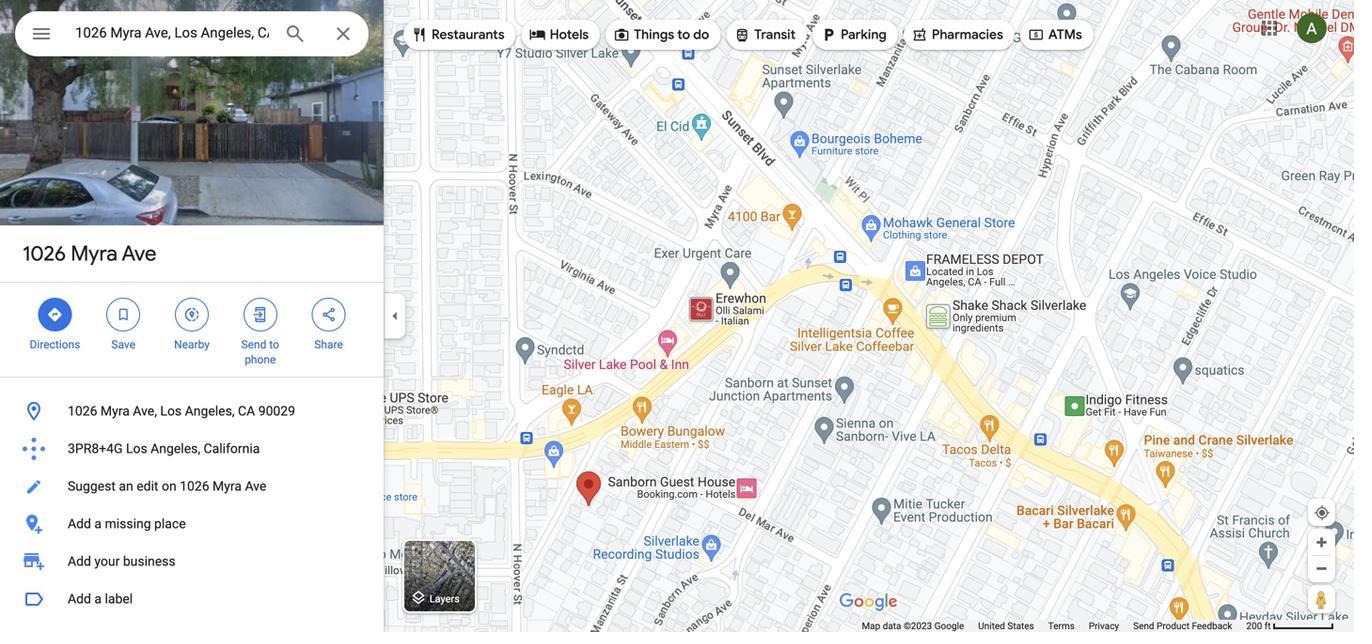 Task type: vqa. For each thing, say whether or not it's contained in the screenshot.


Task type: locate. For each thing, give the bounding box(es) containing it.
los inside 3pr8+4g los angeles, california button
[[126, 442, 147, 457]]

google account: angela cha  
(angela.cha@adept.ai) image
[[1297, 13, 1327, 43]]

©2023
[[904, 621, 932, 633]]

 hotels
[[529, 24, 589, 45]]

add
[[68, 517, 91, 532], [68, 554, 91, 570], [68, 592, 91, 608]]

0 vertical spatial a
[[94, 517, 102, 532]]

california
[[204, 442, 260, 457]]

2 vertical spatial myra
[[213, 479, 242, 495]]

los inside the '1026 myra ave, los angeles, ca 90029' button
[[160, 404, 182, 419]]

 transit
[[734, 24, 796, 45]]

3pr8+4g
[[68, 442, 123, 457]]

myra for ave,
[[101, 404, 130, 419]]

0 horizontal spatial ave
[[122, 241, 156, 267]]


[[30, 20, 53, 47]]

add for add a missing place
[[68, 517, 91, 532]]

add your business
[[68, 554, 175, 570]]

0 vertical spatial los
[[160, 404, 182, 419]]

angeles,
[[185, 404, 235, 419], [151, 442, 200, 457]]

footer containing map data ©2023 google
[[862, 621, 1247, 633]]

los down the ave,
[[126, 442, 147, 457]]

1 vertical spatial angeles,
[[151, 442, 200, 457]]

add a missing place
[[68, 517, 186, 532]]

1026 myra ave, los angeles, ca 90029
[[68, 404, 295, 419]]

2 a from the top
[[94, 592, 102, 608]]

add for add a label
[[68, 592, 91, 608]]

a for missing
[[94, 517, 102, 532]]

0 vertical spatial ave
[[122, 241, 156, 267]]

1 vertical spatial add
[[68, 554, 91, 570]]

google maps element
[[0, 0, 1354, 633]]

send
[[241, 339, 267, 352], [1134, 621, 1155, 633]]

angeles, down 1026 myra ave, los angeles, ca 90029
[[151, 442, 200, 457]]

privacy
[[1089, 621, 1119, 633]]

send inside button
[[1134, 621, 1155, 633]]

business
[[123, 554, 175, 570]]

suggest an edit on 1026 myra ave
[[68, 479, 266, 495]]

send for send product feedback
[[1134, 621, 1155, 633]]

3pr8+4g los angeles, california
[[68, 442, 260, 457]]

0 horizontal spatial to
[[269, 339, 279, 352]]

place
[[154, 517, 186, 532]]

1 vertical spatial los
[[126, 442, 147, 457]]

send left product
[[1134, 621, 1155, 633]]

to left 'do' at the right top of page
[[677, 26, 690, 43]]

1026 myra ave, los angeles, ca 90029 button
[[0, 393, 384, 431]]

missing
[[105, 517, 151, 532]]

myra inside the '1026 myra ave, los angeles, ca 90029' button
[[101, 404, 130, 419]]

2 horizontal spatial 1026
[[180, 479, 209, 495]]

add a label button
[[0, 581, 384, 619]]

3pr8+4g los angeles, california button
[[0, 431, 384, 468]]

1 vertical spatial ave
[[245, 479, 266, 495]]

ave down california
[[245, 479, 266, 495]]

data
[[883, 621, 901, 633]]

send product feedback button
[[1134, 621, 1233, 633]]

add your business link
[[0, 544, 384, 581]]

1 vertical spatial a
[[94, 592, 102, 608]]

myra up 
[[71, 241, 118, 267]]

0 horizontal spatial 1026
[[23, 241, 66, 267]]

1 vertical spatial myra
[[101, 404, 130, 419]]

a
[[94, 517, 102, 532], [94, 592, 102, 608]]

2 vertical spatial add
[[68, 592, 91, 608]]

0 vertical spatial to
[[677, 26, 690, 43]]

0 vertical spatial add
[[68, 517, 91, 532]]

parking
[[841, 26, 887, 43]]

ft
[[1265, 621, 1271, 633]]

 things to do
[[613, 24, 709, 45]]

add left 'your'
[[68, 554, 91, 570]]

united states
[[978, 621, 1034, 633]]

directions
[[30, 339, 80, 352]]

1 horizontal spatial send
[[1134, 621, 1155, 633]]

myra left the ave,
[[101, 404, 130, 419]]

ave up 
[[122, 241, 156, 267]]

1 vertical spatial send
[[1134, 621, 1155, 633]]

1026 up 
[[23, 241, 66, 267]]

send to phone
[[241, 339, 279, 367]]

to
[[677, 26, 690, 43], [269, 339, 279, 352]]

0 vertical spatial send
[[241, 339, 267, 352]]

save
[[111, 339, 135, 352]]

2 add from the top
[[68, 554, 91, 570]]

1 horizontal spatial ave
[[245, 479, 266, 495]]

1026 Myra Ave, Los Angeles, CA 90029 field
[[15, 11, 369, 56]]

0 vertical spatial myra
[[71, 241, 118, 267]]

a left missing
[[94, 517, 102, 532]]

phone
[[245, 354, 276, 367]]


[[320, 305, 337, 325]]

angeles, left ca
[[185, 404, 235, 419]]

1 vertical spatial to
[[269, 339, 279, 352]]

 button
[[15, 11, 68, 60]]

send inside send to phone
[[241, 339, 267, 352]]

0 horizontal spatial los
[[126, 442, 147, 457]]

1 add from the top
[[68, 517, 91, 532]]

1 horizontal spatial to
[[677, 26, 690, 43]]

1026 right on at the left of page
[[180, 479, 209, 495]]

map data ©2023 google
[[862, 621, 964, 633]]


[[183, 305, 200, 325]]

add left label
[[68, 592, 91, 608]]

1 a from the top
[[94, 517, 102, 532]]

pharmacies
[[932, 26, 1003, 43]]

to up the phone
[[269, 339, 279, 352]]

0 horizontal spatial send
[[241, 339, 267, 352]]

myra down california
[[213, 479, 242, 495]]

1 horizontal spatial 1026
[[68, 404, 97, 419]]

a left label
[[94, 592, 102, 608]]

ave
[[122, 241, 156, 267], [245, 479, 266, 495]]

myra
[[71, 241, 118, 267], [101, 404, 130, 419], [213, 479, 242, 495]]

0 vertical spatial angeles,
[[185, 404, 235, 419]]

None field
[[75, 22, 269, 44]]

send up the phone
[[241, 339, 267, 352]]

0 vertical spatial 1026
[[23, 241, 66, 267]]

los
[[160, 404, 182, 419], [126, 442, 147, 457]]

to inside the  things to do
[[677, 26, 690, 43]]

a for label
[[94, 592, 102, 608]]

1 horizontal spatial los
[[160, 404, 182, 419]]

1026 up the 3pr8+4g at the bottom left of page
[[68, 404, 97, 419]]

1 vertical spatial 1026
[[68, 404, 97, 419]]

los right the ave,
[[160, 404, 182, 419]]

1026
[[23, 241, 66, 267], [68, 404, 97, 419], [180, 479, 209, 495]]

add down suggest
[[68, 517, 91, 532]]

footer
[[862, 621, 1247, 633]]

3 add from the top
[[68, 592, 91, 608]]

myra for ave
[[71, 241, 118, 267]]



Task type: describe. For each thing, give the bounding box(es) containing it.
ave inside suggest an edit on 1026 myra ave button
[[245, 479, 266, 495]]


[[529, 24, 546, 45]]

200
[[1247, 621, 1263, 633]]

do
[[693, 26, 709, 43]]


[[115, 305, 132, 325]]

200 ft
[[1247, 621, 1271, 633]]


[[613, 24, 630, 45]]


[[411, 24, 428, 45]]

atms
[[1049, 26, 1082, 43]]

privacy button
[[1089, 621, 1119, 633]]

 restaurants
[[411, 24, 505, 45]]

on
[[162, 479, 177, 495]]

an
[[119, 479, 133, 495]]

footer inside "google maps" element
[[862, 621, 1247, 633]]

united states button
[[978, 621, 1034, 633]]

terms button
[[1048, 621, 1075, 633]]

ca
[[238, 404, 255, 419]]


[[911, 24, 928, 45]]

things
[[634, 26, 674, 43]]

myra inside suggest an edit on 1026 myra ave button
[[213, 479, 242, 495]]

collapse side panel image
[[385, 306, 405, 327]]

product
[[1157, 621, 1190, 633]]

200 ft button
[[1247, 621, 1335, 633]]

label
[[105, 592, 133, 608]]

show street view coverage image
[[1308, 586, 1336, 614]]

 parking
[[820, 24, 887, 45]]

angeles, inside button
[[151, 442, 200, 457]]

ave,
[[133, 404, 157, 419]]


[[820, 24, 837, 45]]


[[1028, 24, 1045, 45]]

zoom out image
[[1315, 562, 1329, 577]]

nearby
[[174, 339, 210, 352]]

 pharmacies
[[911, 24, 1003, 45]]

add a label
[[68, 592, 133, 608]]

1026 myra ave
[[23, 241, 156, 267]]

google
[[935, 621, 964, 633]]


[[252, 305, 269, 325]]

1026 for 1026 myra ave
[[23, 241, 66, 267]]

suggest an edit on 1026 myra ave button
[[0, 468, 384, 506]]

map
[[862, 621, 881, 633]]

actions for 1026 myra ave region
[[0, 283, 384, 377]]


[[46, 305, 63, 325]]

share
[[314, 339, 343, 352]]

none field inside 1026 myra ave, los angeles, ca 90029 field
[[75, 22, 269, 44]]

zoom in image
[[1315, 536, 1329, 550]]

show your location image
[[1314, 505, 1331, 522]]

to inside send to phone
[[269, 339, 279, 352]]

feedback
[[1192, 621, 1233, 633]]

edit
[[137, 479, 158, 495]]

add for add your business
[[68, 554, 91, 570]]

restaurants
[[432, 26, 505, 43]]

add a missing place button
[[0, 506, 384, 544]]

2 vertical spatial 1026
[[180, 479, 209, 495]]

states
[[1008, 621, 1034, 633]]

suggest
[[68, 479, 116, 495]]

your
[[94, 554, 120, 570]]

hotels
[[550, 26, 589, 43]]


[[734, 24, 751, 45]]

terms
[[1048, 621, 1075, 633]]

send product feedback
[[1134, 621, 1233, 633]]

 search field
[[15, 11, 369, 60]]

united
[[978, 621, 1005, 633]]

angeles, inside button
[[185, 404, 235, 419]]

transit
[[755, 26, 796, 43]]

90029
[[258, 404, 295, 419]]

layers
[[430, 594, 460, 606]]

1026 myra ave main content
[[0, 0, 384, 633]]

send for send to phone
[[241, 339, 267, 352]]

 atms
[[1028, 24, 1082, 45]]

1026 for 1026 myra ave, los angeles, ca 90029
[[68, 404, 97, 419]]



